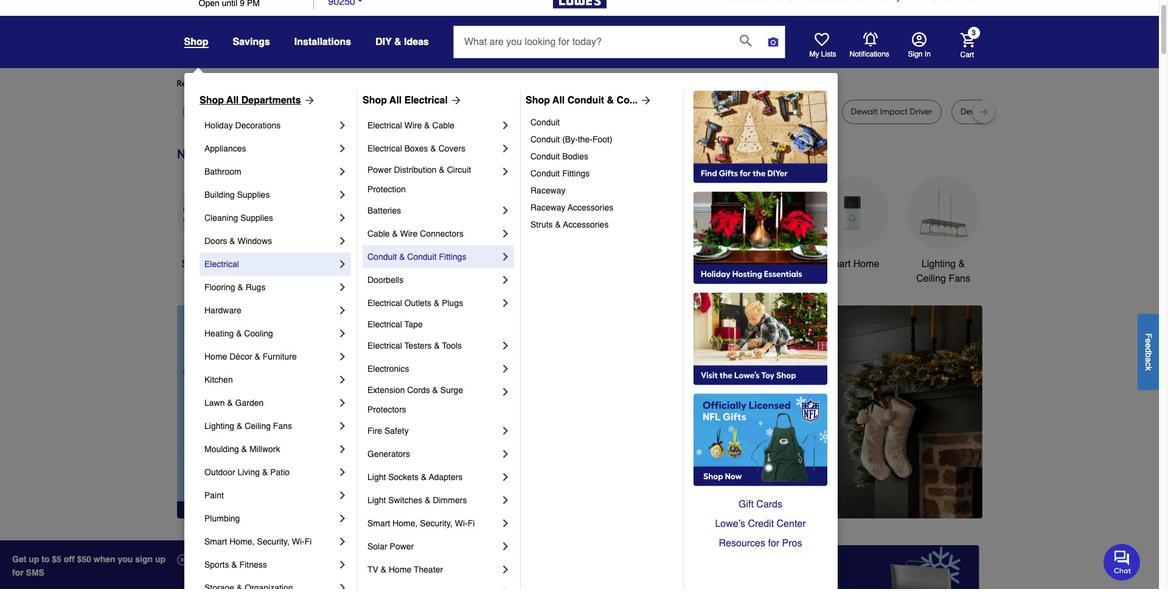 Task type: describe. For each thing, give the bounding box(es) containing it.
lowe's
[[716, 519, 746, 530]]

paint
[[205, 491, 224, 500]]

hardware link
[[205, 299, 337, 322]]

arrow right image
[[960, 412, 973, 424]]

power distribution & circuit protection link
[[368, 160, 500, 199]]

chevron right image for electronics
[[500, 363, 512, 375]]

4 bit from the left
[[594, 107, 604, 117]]

dewalt for dewalt impact driver
[[851, 107, 879, 117]]

you for more suggestions for you
[[396, 79, 410, 89]]

0 horizontal spatial tools
[[385, 259, 407, 270]]

chevron right image for solar power
[[500, 541, 512, 553]]

get
[[12, 555, 26, 564]]

wire inside electrical wire & cable link
[[405, 121, 422, 130]]

lowe's home improvement cart image
[[961, 33, 976, 47]]

chevron right image for outdoor living & patio
[[337, 466, 349, 479]]

2 horizontal spatial smart
[[825, 259, 851, 270]]

chevron right image for doorbells
[[500, 274, 512, 286]]

all for conduit
[[553, 95, 565, 106]]

lowe's home improvement logo image
[[553, 0, 607, 23]]

flooring & rugs link
[[205, 276, 337, 299]]

2 up from the left
[[155, 555, 166, 564]]

lawn & garden link
[[205, 391, 337, 415]]

electrical boxes & covers
[[368, 144, 466, 153]]

dewalt for dewalt
[[192, 107, 219, 117]]

bodies
[[563, 152, 589, 161]]

electrical for electrical wire & cable
[[368, 121, 402, 130]]

savings
[[233, 37, 270, 47]]

chevron right image for moulding & millwork
[[337, 443, 349, 455]]

4 set from the left
[[1019, 107, 1031, 117]]

smart for smart home, security, wi-fi link to the right
[[368, 519, 390, 528]]

plumbing
[[205, 514, 240, 524]]

1 e from the top
[[1145, 338, 1154, 343]]

lowe's home improvement account image
[[912, 32, 927, 47]]

fire
[[368, 426, 382, 436]]

boxes
[[405, 144, 428, 153]]

electronics
[[368, 364, 409, 374]]

outdoor tools & equipment
[[635, 259, 705, 284]]

conduit for conduit fittings
[[531, 169, 560, 178]]

a
[[1145, 357, 1154, 362]]

find gifts for the diyer. image
[[694, 91, 828, 183]]

all for departments
[[227, 95, 239, 106]]

my lists
[[810, 50, 837, 58]]

wire inside cable & wire connectors link
[[400, 229, 418, 239]]

installations button
[[295, 31, 351, 53]]

dewalt drill bit set
[[961, 107, 1031, 117]]

home inside smart home link
[[854, 259, 880, 270]]

chevron right image for heating & cooling
[[337, 328, 349, 340]]

appliances
[[205, 144, 246, 153]]

ideas
[[404, 37, 429, 47]]

2 drill from the left
[[578, 107, 592, 117]]

1 set from the left
[[445, 107, 457, 117]]

electrical outlets & plugs link
[[368, 292, 500, 315]]

shop all conduit & co... link
[[526, 93, 653, 108]]

sports
[[205, 560, 229, 570]]

dewalt for dewalt drill bit
[[320, 107, 347, 117]]

chevron right image for home décor & furniture
[[337, 351, 349, 363]]

savings button
[[233, 31, 270, 53]]

dewalt tool
[[247, 107, 292, 117]]

chevron right image for electrical
[[337, 258, 349, 270]]

scroll to item #3 image
[[684, 497, 714, 502]]

scroll to item #5 image
[[745, 497, 774, 502]]

gift cards link
[[694, 495, 828, 514]]

2 e from the top
[[1145, 343, 1154, 348]]

conduit for conduit
[[531, 118, 560, 127]]

sign
[[909, 50, 923, 58]]

more
[[312, 79, 332, 89]]

recommended searches for you heading
[[177, 78, 983, 90]]

scroll to item #2 image
[[655, 497, 684, 502]]

chevron right image for electrical outlets & plugs
[[500, 297, 512, 309]]

shop for shop all departments
[[200, 95, 224, 106]]

fans inside lighting & ceiling fans
[[949, 273, 971, 284]]

d
[[1145, 348, 1154, 353]]

1 vertical spatial security,
[[257, 537, 290, 547]]

electrical up flooring
[[205, 259, 239, 269]]

impact driver
[[771, 107, 823, 117]]

shop button
[[184, 36, 209, 48]]

foot)
[[593, 135, 613, 144]]

raceway accessories link
[[531, 199, 675, 216]]

0 vertical spatial lighting & ceiling fans link
[[907, 177, 981, 286]]

75 percent off all artificial christmas trees, holiday lights and more. image
[[393, 306, 983, 519]]

conduit down cable & wire connectors
[[408, 252, 437, 262]]

chevron right image for light sockets & adapters
[[500, 471, 512, 483]]

chevron right image for plumbing
[[337, 513, 349, 525]]

new deals every day during 25 days of deals image
[[177, 144, 983, 164]]

chevron right image for doors & windows
[[337, 235, 349, 247]]

electrical tape link
[[368, 315, 512, 334]]

conduit fittings link
[[531, 165, 675, 182]]

6 bit from the left
[[1007, 107, 1017, 117]]

scroll to item #4 element
[[714, 495, 745, 503]]

chevron right image for smart home, security, wi-fi
[[500, 518, 512, 530]]

holiday hosting essentials. image
[[694, 192, 828, 284]]

more suggestions for you
[[312, 79, 410, 89]]

home inside home décor & furniture link
[[205, 352, 227, 362]]

& inside outdoor tools & equipment
[[698, 259, 705, 270]]

sports & fitness
[[205, 560, 267, 570]]

chevron down image
[[356, 0, 365, 5]]

in
[[925, 50, 931, 58]]

flooring
[[205, 282, 235, 292]]

outdoor living & patio link
[[205, 461, 337, 484]]

shop these last-minute gifts. $99 or less. quantities are limited and won't last. image
[[177, 306, 374, 519]]

3 bit from the left
[[540, 107, 550, 117]]

impact driver bit
[[485, 107, 550, 117]]

shop for shop all electrical
[[363, 95, 387, 106]]

co...
[[617, 95, 638, 106]]

my lists link
[[810, 32, 837, 59]]

& inside lighting & ceiling fans
[[959, 259, 966, 270]]

& inside button
[[395, 37, 402, 47]]

holiday decorations
[[205, 121, 281, 130]]

dewalt drill
[[699, 107, 743, 117]]

moulding & millwork link
[[205, 438, 337, 461]]

0 horizontal spatial cable
[[368, 229, 390, 239]]

0 vertical spatial bathroom
[[205, 167, 242, 177]]

shop for shop all conduit & co...
[[526, 95, 550, 106]]

outdoor for outdoor tools & equipment
[[635, 259, 670, 270]]

protectors
[[368, 405, 407, 415]]

impact for impact driver
[[771, 107, 799, 117]]

doorbells
[[368, 275, 404, 285]]

bit set
[[647, 107, 671, 117]]

1 vertical spatial wi-
[[292, 537, 305, 547]]

dewalt for dewalt drill bit set
[[961, 107, 988, 117]]

diy & ideas button
[[376, 31, 429, 53]]

officially licensed n f l gifts. shop now. image
[[694, 394, 828, 486]]

lowe's home improvement notification center image
[[864, 32, 878, 47]]

light for light switches & dimmers
[[368, 496, 386, 505]]

electrical testers & tools link
[[368, 334, 500, 357]]

christmas
[[465, 259, 509, 270]]

tv
[[368, 565, 379, 575]]

batteries
[[368, 206, 401, 216]]

power distribution & circuit protection
[[368, 165, 474, 194]]

search image
[[740, 35, 752, 47]]

dewalt bit set
[[404, 107, 457, 117]]

chevron right image for cable & wire connectors
[[500, 228, 512, 240]]

my
[[810, 50, 820, 58]]

get up to 2 free select tools or batteries when you buy 1 with select purchases. image
[[179, 545, 433, 589]]

conduit & conduit fittings
[[368, 252, 467, 262]]

shop for shop all deals
[[182, 259, 204, 270]]

electrical for electrical tape
[[368, 320, 402, 329]]

heating
[[205, 329, 234, 339]]

camera image
[[768, 36, 780, 48]]

fire safety
[[368, 426, 409, 436]]

1 horizontal spatial bathroom
[[740, 259, 782, 270]]

impact for impact driver bit
[[485, 107, 513, 117]]

chevron right image for tv & home theater
[[500, 564, 512, 576]]

for inside 'link'
[[769, 538, 780, 549]]

all for electrical
[[390, 95, 402, 106]]

shop all departments
[[200, 95, 301, 106]]

conduit for conduit & conduit fittings
[[368, 252, 397, 262]]

chevron right image for electrical wire & cable
[[500, 119, 512, 132]]

electrical for electrical boxes & covers
[[368, 144, 402, 153]]

fi for smart home, security, wi-fi link to the right
[[468, 519, 475, 528]]

recommended
[[177, 79, 235, 89]]

deals
[[220, 259, 245, 270]]

driver for impact driver bit
[[515, 107, 538, 117]]

1 vertical spatial ceiling
[[245, 421, 271, 431]]

raceway accessories
[[531, 203, 614, 212]]

lowe's home improvement lists image
[[815, 32, 830, 47]]

kitchen
[[205, 375, 233, 385]]

1 vertical spatial lighting & ceiling fans
[[205, 421, 292, 431]]

light sockets & adapters
[[368, 472, 463, 482]]

electrical for electrical outlets & plugs
[[368, 298, 402, 308]]

0 vertical spatial fittings
[[563, 169, 590, 178]]

kitchen link
[[205, 368, 337, 391]]

outdoor tools & equipment link
[[633, 177, 707, 286]]

suggestions
[[333, 79, 381, 89]]

drill for dewalt drill bit set
[[990, 107, 1005, 117]]

chevron right image for lawn & garden
[[337, 397, 349, 409]]

chat invite button image
[[1104, 543, 1142, 581]]

1 vertical spatial home,
[[230, 537, 255, 547]]

for up shop all electrical
[[383, 79, 394, 89]]

distribution
[[394, 165, 437, 175]]

lists
[[822, 50, 837, 58]]

tools inside outdoor tools & equipment
[[673, 259, 696, 270]]

pros
[[783, 538, 803, 549]]

conduit link
[[531, 114, 675, 131]]

0 horizontal spatial lighting & ceiling fans link
[[205, 415, 337, 438]]

building
[[205, 190, 235, 200]]

shop for shop
[[184, 37, 209, 47]]

0 vertical spatial lighting
[[922, 259, 956, 270]]

chevron right image for smart home, security, wi-fi
[[337, 536, 349, 548]]

surge
[[441, 385, 463, 395]]

struts & accessories link
[[531, 216, 675, 233]]

drill for dewalt drill
[[728, 107, 743, 117]]

chevron right image for extension cords & surge protectors
[[500, 386, 512, 398]]



Task type: locate. For each thing, give the bounding box(es) containing it.
1 horizontal spatial security,
[[420, 519, 453, 528]]

0 vertical spatial home,
[[393, 519, 418, 528]]

conduit
[[568, 95, 605, 106], [531, 118, 560, 127], [531, 135, 560, 144], [531, 152, 560, 161], [531, 169, 560, 178], [368, 252, 397, 262], [408, 252, 437, 262]]

sports & fitness link
[[205, 553, 337, 577]]

0 horizontal spatial lighting & ceiling fans
[[205, 421, 292, 431]]

0 horizontal spatial wi-
[[292, 537, 305, 547]]

driver down sign in
[[910, 107, 933, 117]]

1 horizontal spatial home,
[[393, 519, 418, 528]]

smart for smart home, security, wi-fi link to the left
[[205, 537, 227, 547]]

lawn
[[205, 398, 225, 408]]

resources for pros link
[[694, 534, 828, 553]]

chevron right image for hardware
[[337, 304, 349, 317]]

3 set from the left
[[659, 107, 671, 117]]

1 light from the top
[[368, 472, 386, 482]]

1 vertical spatial light
[[368, 496, 386, 505]]

e up d
[[1145, 338, 1154, 343]]

conduit down impact driver bit
[[531, 118, 560, 127]]

light left switches
[[368, 496, 386, 505]]

chevron right image for electrical testers & tools
[[500, 340, 512, 352]]

driver up conduit (by-the-foot)
[[515, 107, 538, 117]]

windows
[[238, 236, 272, 246]]

drill for dewalt drill bit
[[349, 107, 364, 117]]

fi for smart home, security, wi-fi link to the left
[[305, 537, 312, 547]]

1 bit from the left
[[366, 107, 376, 117]]

shop down more suggestions for you link
[[363, 95, 387, 106]]

0 vertical spatial lighting & ceiling fans
[[917, 259, 971, 284]]

accessories
[[568, 203, 614, 212], [563, 220, 609, 230]]

0 horizontal spatial ceiling
[[245, 421, 271, 431]]

for left pros
[[769, 538, 780, 549]]

electrical left boxes
[[368, 144, 402, 153]]

1 horizontal spatial driver
[[801, 107, 823, 117]]

chevron right image for conduit & conduit fittings
[[500, 251, 512, 263]]

sockets
[[389, 472, 419, 482]]

fi down plumbing link
[[305, 537, 312, 547]]

1 vertical spatial decorations
[[461, 273, 513, 284]]

1 vertical spatial shop
[[182, 259, 204, 270]]

0 horizontal spatial security,
[[257, 537, 290, 547]]

chevron right image for flooring & rugs
[[337, 281, 349, 293]]

smart home, security, wi-fi link up fitness
[[205, 530, 337, 553]]

for down get
[[12, 568, 24, 578]]

up
[[29, 555, 39, 564], [155, 555, 166, 564]]

0 vertical spatial ceiling
[[917, 273, 947, 284]]

0 vertical spatial security,
[[420, 519, 453, 528]]

2 raceway from the top
[[531, 203, 566, 212]]

dewalt down more
[[320, 107, 347, 117]]

cable down dewalt bit set
[[433, 121, 455, 130]]

1 horizontal spatial fi
[[468, 519, 475, 528]]

0 horizontal spatial smart home, security, wi-fi
[[205, 537, 312, 547]]

0 vertical spatial outdoor
[[635, 259, 670, 270]]

0 vertical spatial shop
[[184, 37, 209, 47]]

arrow right image down more
[[301, 94, 316, 107]]

smart home, security, wi-fi down light switches & dimmers
[[368, 519, 475, 528]]

0 horizontal spatial lighting
[[205, 421, 234, 431]]

dewalt up holiday
[[192, 107, 219, 117]]

all down 'recommended searches for you'
[[227, 95, 239, 106]]

light switches & dimmers
[[368, 496, 467, 505]]

tools down electrical tape link
[[442, 341, 462, 351]]

1 horizontal spatial outdoor
[[635, 259, 670, 270]]

struts & accessories
[[531, 220, 609, 230]]

doors
[[205, 236, 227, 246]]

5 bit from the left
[[647, 107, 657, 117]]

accessories inside raceway accessories link
[[568, 203, 614, 212]]

outdoor inside outdoor living & patio link
[[205, 468, 235, 477]]

tools link
[[360, 177, 433, 272]]

1 horizontal spatial arrow right image
[[448, 94, 463, 107]]

center
[[777, 519, 806, 530]]

conduit for conduit (by-the-foot)
[[531, 135, 560, 144]]

tools up doorbells
[[385, 259, 407, 270]]

3 shop from the left
[[526, 95, 550, 106]]

outdoor inside outdoor tools & equipment
[[635, 259, 670, 270]]

1 dewalt from the left
[[192, 107, 219, 117]]

up right 'sign'
[[155, 555, 166, 564]]

& inside power distribution & circuit protection
[[439, 165, 445, 175]]

all up the 'electrical wire & cable'
[[390, 95, 402, 106]]

decorations down dewalt tool
[[235, 121, 281, 130]]

up to 35 percent off select small appliances. image
[[453, 545, 707, 589]]

you up shop all electrical
[[396, 79, 410, 89]]

dewalt down notifications
[[851, 107, 879, 117]]

0 horizontal spatial fi
[[305, 537, 312, 547]]

electrical down doorbells
[[368, 298, 402, 308]]

wire up conduit & conduit fittings
[[400, 229, 418, 239]]

supplies up cleaning supplies
[[237, 190, 270, 200]]

1 vertical spatial fi
[[305, 537, 312, 547]]

5 dewalt from the left
[[699, 107, 726, 117]]

garden
[[235, 398, 264, 408]]

1 vertical spatial cable
[[368, 229, 390, 239]]

2 impact from the left
[[771, 107, 799, 117]]

decorations
[[235, 121, 281, 130], [461, 273, 513, 284]]

circuit
[[447, 165, 471, 175]]

0 vertical spatial wi-
[[455, 519, 468, 528]]

0 horizontal spatial fittings
[[439, 252, 467, 262]]

3 drill from the left
[[728, 107, 743, 117]]

off
[[64, 555, 75, 564]]

2 horizontal spatial home
[[854, 259, 880, 270]]

impact
[[485, 107, 513, 117], [771, 107, 799, 117], [881, 107, 908, 117]]

1 horizontal spatial you
[[396, 79, 410, 89]]

cleaning supplies
[[205, 213, 273, 223]]

raceway link
[[531, 182, 675, 199]]

1 vertical spatial outdoor
[[205, 468, 235, 477]]

chevron right image for batteries
[[500, 205, 512, 217]]

security,
[[420, 519, 453, 528], [257, 537, 290, 547]]

conduit & conduit fittings link
[[368, 245, 500, 268]]

chevron right image
[[337, 119, 349, 132], [500, 119, 512, 132], [337, 166, 349, 178], [337, 189, 349, 201], [500, 228, 512, 240], [500, 297, 512, 309], [337, 304, 349, 317], [337, 328, 349, 340], [500, 340, 512, 352], [500, 363, 512, 375], [337, 420, 349, 432], [500, 425, 512, 437], [337, 443, 349, 455], [500, 494, 512, 507], [337, 536, 349, 548], [337, 559, 349, 571], [500, 564, 512, 576], [500, 587, 512, 589]]

2 set from the left
[[606, 107, 619, 117]]

arrow left image
[[403, 412, 416, 424]]

recommended searches for you
[[177, 79, 302, 89]]

home, up sports & fitness
[[230, 537, 255, 547]]

furniture
[[263, 352, 297, 362]]

dewalt
[[192, 107, 219, 117], [247, 107, 274, 117], [320, 107, 347, 117], [404, 107, 431, 117], [699, 107, 726, 117], [851, 107, 879, 117], [961, 107, 988, 117]]

0 vertical spatial power
[[368, 165, 392, 175]]

1 horizontal spatial wi-
[[455, 519, 468, 528]]

patio
[[270, 468, 290, 477]]

shop up impact driver bit
[[526, 95, 550, 106]]

2 bit from the left
[[433, 107, 443, 117]]

fi
[[468, 519, 475, 528], [305, 537, 312, 547]]

chevron right image for power distribution & circuit protection
[[500, 166, 512, 178]]

power
[[368, 165, 392, 175], [390, 542, 414, 552]]

chevron right image for electrical boxes & covers
[[500, 142, 512, 155]]

all down recommended searches for you heading
[[553, 95, 565, 106]]

chevron right image
[[337, 142, 349, 155], [500, 142, 512, 155], [500, 166, 512, 178], [500, 205, 512, 217], [337, 212, 349, 224], [337, 235, 349, 247], [500, 251, 512, 263], [337, 258, 349, 270], [500, 274, 512, 286], [337, 281, 349, 293], [337, 351, 349, 363], [337, 374, 349, 386], [500, 386, 512, 398], [337, 397, 349, 409], [500, 448, 512, 460], [337, 466, 349, 479], [500, 471, 512, 483], [337, 489, 349, 502], [337, 513, 349, 525], [500, 518, 512, 530], [500, 541, 512, 553], [337, 582, 349, 589]]

1 driver from the left
[[515, 107, 538, 117]]

shop left deals at top
[[182, 259, 204, 270]]

1 vertical spatial wire
[[400, 229, 418, 239]]

chevron right image for appliances
[[337, 142, 349, 155]]

safety
[[385, 426, 409, 436]]

smart home, security, wi-fi link
[[368, 512, 500, 535], [205, 530, 337, 553]]

1 horizontal spatial lighting & ceiling fans
[[917, 259, 971, 284]]

1 impact from the left
[[485, 107, 513, 117]]

2 vertical spatial smart
[[205, 537, 227, 547]]

extension cords & surge protectors
[[368, 385, 466, 415]]

home inside tv & home theater link
[[389, 565, 412, 575]]

2 vertical spatial home
[[389, 565, 412, 575]]

up to 30 percent off select grills and accessories. image
[[726, 545, 981, 589]]

1 horizontal spatial shop
[[363, 95, 387, 106]]

f
[[1145, 333, 1154, 338]]

batteries link
[[368, 199, 500, 222]]

chevron right image for building supplies
[[337, 189, 349, 201]]

smart home, security, wi-fi link down light switches & dimmers
[[368, 512, 500, 535]]

raceway up struts
[[531, 203, 566, 212]]

dewalt up the 'electrical wire & cable'
[[404, 107, 431, 117]]

cart
[[961, 50, 975, 59]]

doorbells link
[[368, 268, 500, 292]]

decorations down christmas
[[461, 273, 513, 284]]

light for light sockets & adapters
[[368, 472, 386, 482]]

cleaning
[[205, 213, 238, 223]]

arrow right image
[[301, 94, 316, 107], [448, 94, 463, 107], [638, 94, 653, 107]]

doors & windows
[[205, 236, 272, 246]]

lighting & ceiling fans link
[[907, 177, 981, 286], [205, 415, 337, 438]]

chevron right image for bathroom
[[337, 166, 349, 178]]

0 horizontal spatial driver
[[515, 107, 538, 117]]

security, up solar power link
[[420, 519, 453, 528]]

hardware
[[205, 306, 242, 315]]

chevron right image for sports & fitness
[[337, 559, 349, 571]]

1 vertical spatial smart home, security, wi-fi
[[205, 537, 312, 547]]

shop down recommended
[[200, 95, 224, 106]]

smart home, security, wi-fi
[[368, 519, 475, 528], [205, 537, 312, 547]]

1 horizontal spatial impact
[[771, 107, 799, 117]]

chevron right image for paint
[[337, 489, 349, 502]]

0 vertical spatial raceway
[[531, 186, 566, 195]]

smart home, security, wi-fi for smart home, security, wi-fi link to the right
[[368, 519, 475, 528]]

power up tv & home theater
[[390, 542, 414, 552]]

up left the to
[[29, 555, 39, 564]]

1 raceway from the top
[[531, 186, 566, 195]]

1 horizontal spatial smart home, security, wi-fi link
[[368, 512, 500, 535]]

2 horizontal spatial shop
[[526, 95, 550, 106]]

electrical wire & cable link
[[368, 114, 500, 137]]

lawn & garden
[[205, 398, 264, 408]]

1 horizontal spatial fittings
[[563, 169, 590, 178]]

1 vertical spatial accessories
[[563, 220, 609, 230]]

chevron right image for cleaning supplies
[[337, 212, 349, 224]]

arrow right image for shop all departments
[[301, 94, 316, 107]]

plugs
[[442, 298, 463, 308]]

electrical boxes & covers link
[[368, 137, 500, 160]]

bathroom
[[205, 167, 242, 177], [740, 259, 782, 270]]

0 horizontal spatial up
[[29, 555, 39, 564]]

1 horizontal spatial fans
[[949, 273, 971, 284]]

1 shop from the left
[[200, 95, 224, 106]]

e up 'b'
[[1145, 343, 1154, 348]]

conduit up doorbells
[[368, 252, 397, 262]]

arrow right image for shop all conduit & co...
[[638, 94, 653, 107]]

accessories down raceway accessories
[[563, 220, 609, 230]]

0 vertical spatial smart home, security, wi-fi
[[368, 519, 475, 528]]

2 horizontal spatial driver
[[910, 107, 933, 117]]

home, down switches
[[393, 519, 418, 528]]

you for recommended searches for you
[[288, 79, 302, 89]]

christmas decorations link
[[451, 177, 524, 286]]

all for deals
[[207, 259, 217, 270]]

sms
[[26, 568, 44, 578]]

raceway for raceway accessories
[[531, 203, 566, 212]]

1 horizontal spatial bathroom link
[[725, 177, 798, 272]]

for inside the get up to $5 off $50 when you sign up for sms
[[12, 568, 24, 578]]

None search field
[[454, 26, 786, 70]]

cable & wire connectors link
[[368, 222, 500, 245]]

& inside the extension cords & surge protectors
[[433, 385, 438, 395]]

dewalt right 'bit set'
[[699, 107, 726, 117]]

cable & wire connectors
[[368, 229, 464, 239]]

fi up solar power link
[[468, 519, 475, 528]]

4 drill from the left
[[990, 107, 1005, 117]]

electrical for electrical testers & tools
[[368, 341, 402, 351]]

1 horizontal spatial smart
[[368, 519, 390, 528]]

generators
[[368, 449, 410, 459]]

arrow right image up electrical wire & cable link
[[448, 94, 463, 107]]

chevron right image for kitchen
[[337, 374, 349, 386]]

you inside more suggestions for you link
[[396, 79, 410, 89]]

0 vertical spatial smart
[[825, 259, 851, 270]]

appliances link
[[205, 137, 337, 160]]

fans
[[949, 273, 971, 284], [273, 421, 292, 431]]

fittings down bodies at top
[[563, 169, 590, 178]]

Search Query text field
[[454, 26, 731, 58]]

1 you from the left
[[288, 79, 302, 89]]

more suggestions for you link
[[312, 78, 420, 90]]

outdoor up equipment at the top right
[[635, 259, 670, 270]]

electrical up electronics
[[368, 341, 402, 351]]

chevron right image for fire safety
[[500, 425, 512, 437]]

arrow right image inside shop all electrical link
[[448, 94, 463, 107]]

0 horizontal spatial home,
[[230, 537, 255, 547]]

you left more
[[288, 79, 302, 89]]

dewalt for dewalt drill
[[699, 107, 726, 117]]

1 horizontal spatial smart home, security, wi-fi
[[368, 519, 475, 528]]

equipment
[[647, 273, 693, 284]]

1 horizontal spatial decorations
[[461, 273, 513, 284]]

2 driver from the left
[[801, 107, 823, 117]]

0 vertical spatial cable
[[433, 121, 455, 130]]

wi- up sports & fitness link
[[292, 537, 305, 547]]

b
[[1145, 353, 1154, 357]]

1 up from the left
[[29, 555, 39, 564]]

1 vertical spatial fittings
[[439, 252, 467, 262]]

shop all electrical
[[363, 95, 448, 106]]

electrical left tape
[[368, 320, 402, 329]]

extension cords & surge protectors link
[[368, 381, 500, 419]]

6 dewalt from the left
[[851, 107, 879, 117]]

1 vertical spatial smart
[[368, 519, 390, 528]]

1 horizontal spatial ceiling
[[917, 273, 947, 284]]

shop up recommended
[[184, 37, 209, 47]]

2 you from the left
[[396, 79, 410, 89]]

0 horizontal spatial fans
[[273, 421, 292, 431]]

driver for impact driver
[[801, 107, 823, 117]]

0 horizontal spatial decorations
[[235, 121, 281, 130]]

home décor & furniture
[[205, 352, 297, 362]]

4 dewalt from the left
[[404, 107, 431, 117]]

0 horizontal spatial home
[[205, 352, 227, 362]]

3 driver from the left
[[910, 107, 933, 117]]

power inside power distribution & circuit protection
[[368, 165, 392, 175]]

1 horizontal spatial lighting & ceiling fans link
[[907, 177, 981, 286]]

connectors
[[420, 229, 464, 239]]

security, up sports & fitness link
[[257, 537, 290, 547]]

supplies for cleaning supplies
[[241, 213, 273, 223]]

shop all deals
[[182, 259, 245, 270]]

1 horizontal spatial tools
[[442, 341, 462, 351]]

wi- down dimmers
[[455, 519, 468, 528]]

0 horizontal spatial shop
[[200, 95, 224, 106]]

chevron right image for generators
[[500, 448, 512, 460]]

arrow right image up conduit link
[[638, 94, 653, 107]]

resources for pros
[[719, 538, 803, 549]]

supplies inside "link"
[[237, 190, 270, 200]]

0 horizontal spatial bathroom link
[[205, 160, 337, 183]]

fittings down connectors
[[439, 252, 467, 262]]

chevron right image for holiday decorations
[[337, 119, 349, 132]]

0 vertical spatial home
[[854, 259, 880, 270]]

k
[[1145, 366, 1154, 371]]

electrical down shop all electrical
[[368, 121, 402, 130]]

1 horizontal spatial up
[[155, 555, 166, 564]]

1 vertical spatial home
[[205, 352, 227, 362]]

driver down my
[[801, 107, 823, 117]]

conduit up conduit fittings
[[531, 152, 560, 161]]

2 shop from the left
[[363, 95, 387, 106]]

2 arrow right image from the left
[[448, 94, 463, 107]]

0 horizontal spatial smart
[[205, 537, 227, 547]]

diy
[[376, 37, 392, 47]]

0 horizontal spatial impact
[[485, 107, 513, 117]]

1 vertical spatial supplies
[[241, 213, 273, 223]]

accessories inside struts & accessories link
[[563, 220, 609, 230]]

1 vertical spatial fans
[[273, 421, 292, 431]]

cable
[[433, 121, 455, 130], [368, 229, 390, 239]]

dewalt down shop all departments
[[247, 107, 274, 117]]

shop all departments link
[[200, 93, 316, 108]]

visit the lowe's toy shop. image
[[694, 293, 828, 385]]

for up departments at the left top of page
[[275, 79, 286, 89]]

tools up equipment at the top right
[[673, 259, 696, 270]]

raceway for raceway
[[531, 186, 566, 195]]

0 vertical spatial accessories
[[568, 203, 614, 212]]

supplies for building supplies
[[237, 190, 270, 200]]

outdoor for outdoor living & patio
[[205, 468, 235, 477]]

2 dewalt from the left
[[247, 107, 274, 117]]

doors & windows link
[[205, 230, 337, 253]]

3 impact from the left
[[881, 107, 908, 117]]

cooling
[[244, 329, 273, 339]]

electrical testers & tools
[[368, 341, 462, 351]]

cords
[[408, 385, 430, 395]]

building supplies
[[205, 190, 270, 200]]

dewalt for dewalt bit set
[[404, 107, 431, 117]]

0 vertical spatial light
[[368, 472, 386, 482]]

accessories down raceway link
[[568, 203, 614, 212]]

dewalt for dewalt tool
[[247, 107, 274, 117]]

conduit for conduit bodies
[[531, 152, 560, 161]]

arrow right image inside shop all conduit & co... link
[[638, 94, 653, 107]]

1 horizontal spatial lighting
[[922, 259, 956, 270]]

all left deals at top
[[207, 259, 217, 270]]

conduit up conduit bodies
[[531, 135, 560, 144]]

conduit up drill bit set
[[568, 95, 605, 106]]

arrow right image inside shop all departments link
[[301, 94, 316, 107]]

$5
[[52, 555, 61, 564]]

3 arrow right image from the left
[[638, 94, 653, 107]]

supplies up windows
[[241, 213, 273, 223]]

cable down batteries
[[368, 229, 390, 239]]

smart home, security, wi-fi for smart home, security, wi-fi link to the left
[[205, 537, 312, 547]]

millwork
[[250, 444, 280, 454]]

conduit down conduit bodies
[[531, 169, 560, 178]]

outdoor down moulding
[[205, 468, 235, 477]]

decorations for christmas
[[461, 273, 513, 284]]

1 vertical spatial lighting
[[205, 421, 234, 431]]

1 arrow right image from the left
[[301, 94, 316, 107]]

moulding
[[205, 444, 239, 454]]

raceway down conduit fittings
[[531, 186, 566, 195]]

2 light from the top
[[368, 496, 386, 505]]

1 vertical spatial raceway
[[531, 203, 566, 212]]

1 vertical spatial bathroom
[[740, 259, 782, 270]]

wire down dewalt bit set
[[405, 121, 422, 130]]

3 dewalt from the left
[[320, 107, 347, 117]]

7 dewalt from the left
[[961, 107, 988, 117]]

f e e d b a c k button
[[1139, 314, 1160, 390]]

2 horizontal spatial impact
[[881, 107, 908, 117]]

living
[[238, 468, 260, 477]]

chevron right image for light switches & dimmers
[[500, 494, 512, 507]]

smart home, security, wi-fi up fitness
[[205, 537, 312, 547]]

arrow right image for shop all electrical
[[448, 94, 463, 107]]

0 vertical spatial supplies
[[237, 190, 270, 200]]

dewalt drill bit
[[320, 107, 376, 117]]

0 horizontal spatial you
[[288, 79, 302, 89]]

decorations for holiday
[[235, 121, 281, 130]]

covers
[[439, 144, 466, 153]]

dewalt down cart
[[961, 107, 988, 117]]

e
[[1145, 338, 1154, 343], [1145, 343, 1154, 348]]

1 vertical spatial lighting & ceiling fans link
[[205, 415, 337, 438]]

gift cards
[[739, 499, 783, 510]]

building supplies link
[[205, 183, 337, 206]]

electrical up dewalt bit set
[[405, 95, 448, 106]]

0 horizontal spatial outdoor
[[205, 468, 235, 477]]

1 vertical spatial power
[[390, 542, 414, 552]]

1 drill from the left
[[349, 107, 364, 117]]

diy & ideas
[[376, 37, 429, 47]]

0 horizontal spatial arrow right image
[[301, 94, 316, 107]]

tools
[[385, 259, 407, 270], [673, 259, 696, 270], [442, 341, 462, 351]]

chevron right image for lighting & ceiling fans
[[337, 420, 349, 432]]

0 horizontal spatial smart home, security, wi-fi link
[[205, 530, 337, 553]]

0 horizontal spatial bathroom
[[205, 167, 242, 177]]

electrical wire & cable
[[368, 121, 455, 130]]

light down generators on the bottom left
[[368, 472, 386, 482]]

power up protection
[[368, 165, 392, 175]]



Task type: vqa. For each thing, say whether or not it's contained in the screenshot.
Outdoor associated with Outdoor Living & Patio
yes



